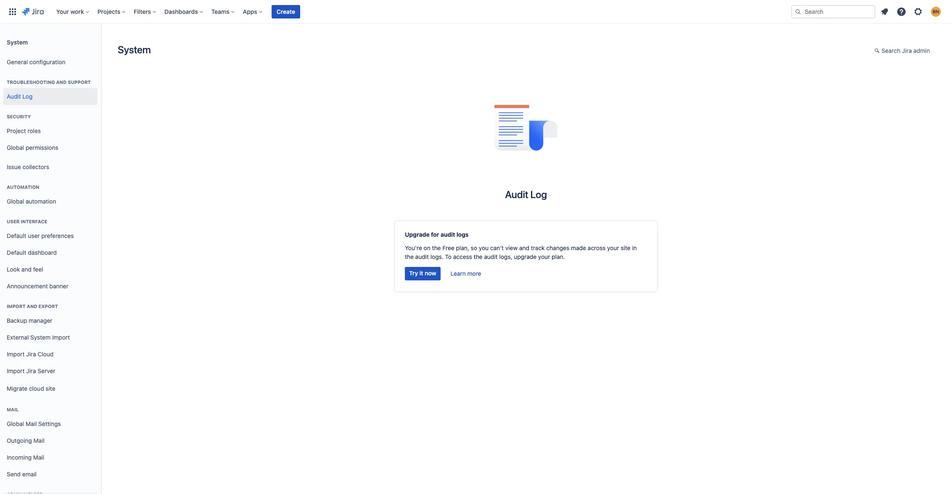 Task type: locate. For each thing, give the bounding box(es) containing it.
outgoing mail link
[[3, 433, 98, 450]]

audit log
[[7, 93, 33, 100], [505, 189, 547, 200]]

0 vertical spatial your
[[607, 245, 619, 252]]

upgrade
[[405, 231, 430, 238]]

learn more
[[451, 270, 481, 278]]

the up logs.
[[432, 245, 441, 252]]

apps button
[[240, 5, 266, 18]]

project
[[7, 127, 26, 134]]

made
[[571, 245, 586, 252]]

create button
[[272, 5, 300, 18]]

default down user
[[7, 232, 26, 239]]

default inside 'link'
[[7, 249, 26, 256]]

filters button
[[131, 5, 159, 18]]

audit log image
[[494, 105, 557, 151]]

user
[[7, 219, 20, 225]]

and for feel
[[21, 266, 32, 273]]

and up upgrade
[[519, 245, 529, 252]]

global mail settings
[[7, 421, 61, 428]]

1 horizontal spatial audit log
[[505, 189, 547, 200]]

1 vertical spatial log
[[530, 189, 547, 200]]

1 global from the top
[[7, 144, 24, 151]]

incoming mail link
[[3, 450, 98, 467]]

outgoing mail
[[7, 437, 45, 445]]

help image
[[896, 7, 906, 17]]

more
[[467, 270, 481, 278]]

0 vertical spatial default
[[7, 232, 26, 239]]

import up backup
[[7, 304, 26, 309]]

external system import link
[[3, 330, 98, 346]]

and left support
[[56, 79, 67, 85]]

interface
[[21, 219, 47, 225]]

import for import jira cloud
[[7, 351, 25, 358]]

import for import and export
[[7, 304, 26, 309]]

the down so
[[474, 253, 482, 261]]

mail down global mail settings
[[33, 437, 45, 445]]

in
[[632, 245, 637, 252]]

system right sidebar navigation icon
[[118, 44, 151, 55]]

global down project
[[7, 144, 24, 151]]

project roles link
[[3, 123, 98, 140]]

2 default from the top
[[7, 249, 26, 256]]

project roles
[[7, 127, 41, 134]]

dashboards button
[[162, 5, 206, 18]]

announcement banner link
[[3, 278, 98, 295]]

default dashboard link
[[3, 245, 98, 262]]

your work
[[56, 8, 84, 15]]

jira left cloud
[[26, 351, 36, 358]]

search
[[882, 47, 900, 54]]

0 horizontal spatial log
[[22, 93, 33, 100]]

audit
[[441, 231, 455, 238], [415, 253, 429, 261], [484, 253, 498, 261]]

import jira cloud
[[7, 351, 54, 358]]

create
[[277, 8, 295, 15]]

1 vertical spatial global
[[7, 198, 24, 205]]

1 horizontal spatial system
[[30, 334, 50, 341]]

import and export group
[[3, 295, 98, 401]]

audit down can't on the right
[[484, 253, 498, 261]]

incoming
[[7, 454, 32, 461]]

your down track
[[538, 253, 550, 261]]

learn
[[451, 270, 466, 278]]

Search field
[[791, 5, 875, 18]]

dashboard
[[28, 249, 57, 256]]

global automation
[[7, 198, 56, 205]]

security group
[[3, 105, 98, 159]]

learn more link
[[451, 270, 481, 278]]

dashboards
[[164, 8, 198, 15]]

and up backup manager
[[27, 304, 37, 309]]

your
[[56, 8, 69, 15]]

1 default from the top
[[7, 232, 26, 239]]

small image
[[874, 48, 881, 54]]

upgrade for audit logs
[[405, 231, 469, 238]]

email
[[22, 471, 37, 478]]

and for export
[[27, 304, 37, 309]]

2 horizontal spatial the
[[474, 253, 482, 261]]

import for import jira server
[[7, 368, 25, 375]]

1 horizontal spatial site
[[621, 245, 630, 252]]

1 horizontal spatial your
[[607, 245, 619, 252]]

logs,
[[499, 253, 512, 261]]

log
[[22, 93, 33, 100], [530, 189, 547, 200]]

migrate
[[7, 385, 27, 393]]

troubleshooting
[[7, 79, 55, 85]]

import down external
[[7, 351, 25, 358]]

import
[[7, 304, 26, 309], [52, 334, 70, 341], [7, 351, 25, 358], [7, 368, 25, 375]]

your
[[607, 245, 619, 252], [538, 253, 550, 261]]

global inside security group
[[7, 144, 24, 151]]

mail
[[7, 407, 19, 413], [26, 421, 37, 428], [33, 437, 45, 445], [33, 454, 44, 461]]

for
[[431, 231, 439, 238]]

search jira admin
[[882, 47, 930, 54]]

issue
[[7, 163, 21, 171]]

on
[[424, 245, 430, 252]]

notifications image
[[880, 7, 890, 17]]

1 vertical spatial jira
[[26, 351, 36, 358]]

and left feel
[[21, 266, 32, 273]]

0 vertical spatial audit
[[7, 93, 21, 100]]

search jira admin link
[[870, 45, 934, 58]]

jira for admin
[[902, 47, 912, 54]]

security
[[7, 114, 31, 119]]

backup
[[7, 317, 27, 324]]

default user preferences
[[7, 232, 74, 239]]

site left in
[[621, 245, 630, 252]]

0 vertical spatial global
[[7, 144, 24, 151]]

access
[[453, 253, 472, 261]]

audit
[[7, 93, 21, 100], [505, 189, 528, 200]]

and inside the user interface group
[[21, 266, 32, 273]]

external
[[7, 334, 29, 341]]

user
[[28, 232, 40, 239]]

and for support
[[56, 79, 67, 85]]

the down you're on the left of the page
[[405, 253, 414, 261]]

view
[[505, 245, 518, 252]]

configuration
[[29, 58, 65, 65]]

system down manager
[[30, 334, 50, 341]]

2 vertical spatial global
[[7, 421, 24, 428]]

0 horizontal spatial audit log
[[7, 93, 33, 100]]

your right 'across' on the right of the page
[[607, 245, 619, 252]]

0 vertical spatial site
[[621, 245, 630, 252]]

1 horizontal spatial the
[[432, 245, 441, 252]]

global inside automation group
[[7, 198, 24, 205]]

import up migrate
[[7, 368, 25, 375]]

outgoing
[[7, 437, 32, 445]]

1 vertical spatial site
[[46, 385, 55, 393]]

1 horizontal spatial audit
[[505, 189, 528, 200]]

permissions
[[26, 144, 58, 151]]

mail group
[[3, 399, 98, 486]]

site inside import and export group
[[46, 385, 55, 393]]

1 vertical spatial audit
[[505, 189, 528, 200]]

default up the look
[[7, 249, 26, 256]]

0 vertical spatial jira
[[902, 47, 912, 54]]

default
[[7, 232, 26, 239], [7, 249, 26, 256]]

banner
[[0, 0, 951, 24]]

0 vertical spatial log
[[22, 93, 33, 100]]

jira left server
[[26, 368, 36, 375]]

import down backup manager link
[[52, 334, 70, 341]]

troubleshooting and support group
[[3, 71, 98, 108]]

audit inside troubleshooting and support group
[[7, 93, 21, 100]]

0 horizontal spatial site
[[46, 385, 55, 393]]

0 horizontal spatial audit
[[7, 93, 21, 100]]

3 global from the top
[[7, 421, 24, 428]]

audit down on on the left
[[415, 253, 429, 261]]

system up general
[[7, 38, 28, 46]]

audit right for
[[441, 231, 455, 238]]

mail up email
[[33, 454, 44, 461]]

work
[[70, 8, 84, 15]]

global up outgoing
[[7, 421, 24, 428]]

collectors
[[22, 163, 49, 171]]

2 global from the top
[[7, 198, 24, 205]]

site right cloud at the bottom left of the page
[[46, 385, 55, 393]]

global down the automation
[[7, 198, 24, 205]]

server
[[38, 368, 55, 375]]

global inside mail group
[[7, 421, 24, 428]]

0 horizontal spatial your
[[538, 253, 550, 261]]

upgrade
[[514, 253, 537, 261]]

export
[[38, 304, 58, 309]]

jira left the admin
[[902, 47, 912, 54]]

automation
[[26, 198, 56, 205]]

1 vertical spatial default
[[7, 249, 26, 256]]

2 horizontal spatial audit
[[484, 253, 498, 261]]

jira image
[[22, 7, 44, 17], [22, 7, 44, 17]]

2 vertical spatial jira
[[26, 368, 36, 375]]

mail up "outgoing mail"
[[26, 421, 37, 428]]

0 vertical spatial audit log
[[7, 93, 33, 100]]

backup manager
[[7, 317, 52, 324]]

incoming mail
[[7, 454, 44, 461]]

0 horizontal spatial system
[[7, 38, 28, 46]]



Task type: vqa. For each thing, say whether or not it's contained in the screenshot.
REPORTED
no



Task type: describe. For each thing, give the bounding box(es) containing it.
filters
[[134, 8, 151, 15]]

mail for incoming
[[33, 454, 44, 461]]

to
[[445, 253, 452, 261]]

audit log inside troubleshooting and support group
[[7, 93, 33, 100]]

your profile and settings image
[[931, 7, 941, 17]]

free
[[442, 245, 454, 252]]

general configuration
[[7, 58, 65, 65]]

changes
[[546, 245, 569, 252]]

global for global permissions
[[7, 144, 24, 151]]

issue collectors link
[[3, 159, 98, 176]]

you're on the free plan, so you can't view and track changes made across your site in the audit logs. to access the audit logs, upgrade your plan.
[[405, 245, 637, 261]]

projects button
[[95, 5, 129, 18]]

it
[[420, 270, 423, 277]]

global automation link
[[3, 193, 98, 210]]

banner containing your work
[[0, 0, 951, 24]]

global permissions link
[[3, 140, 98, 156]]

can't
[[490, 245, 504, 252]]

mail down migrate
[[7, 407, 19, 413]]

plan,
[[456, 245, 469, 252]]

global mail settings link
[[3, 416, 98, 433]]

default for default user preferences
[[7, 232, 26, 239]]

roles
[[28, 127, 41, 134]]

announcement
[[7, 283, 48, 290]]

manager
[[29, 317, 52, 324]]

teams
[[211, 8, 229, 15]]

appswitcher icon image
[[8, 7, 18, 17]]

track
[[531, 245, 545, 252]]

try it now
[[409, 270, 436, 277]]

jira for server
[[26, 368, 36, 375]]

you
[[479, 245, 489, 252]]

cloud
[[38, 351, 54, 358]]

look
[[7, 266, 20, 273]]

logs.
[[430, 253, 443, 261]]

general configuration link
[[3, 54, 98, 71]]

jira for cloud
[[26, 351, 36, 358]]

default user preferences link
[[3, 228, 98, 245]]

import and export
[[7, 304, 58, 309]]

log inside troubleshooting and support group
[[22, 93, 33, 100]]

search image
[[795, 8, 801, 15]]

send email link
[[3, 467, 98, 483]]

projects
[[97, 8, 120, 15]]

migrate cloud site
[[7, 385, 55, 393]]

default for default dashboard
[[7, 249, 26, 256]]

troubleshooting and support
[[7, 79, 91, 85]]

you're
[[405, 245, 422, 252]]

0 horizontal spatial the
[[405, 253, 414, 261]]

cloud
[[29, 385, 44, 393]]

global permissions
[[7, 144, 58, 151]]

migrate cloud site link
[[3, 380, 98, 399]]

mail for global
[[26, 421, 37, 428]]

and inside the you're on the free plan, so you can't view and track changes made across your site in the audit logs. to access the audit logs, upgrade your plan.
[[519, 245, 529, 252]]

announcement banner
[[7, 283, 68, 290]]

send email
[[7, 471, 37, 478]]

logs
[[456, 231, 469, 238]]

support
[[68, 79, 91, 85]]

user interface group
[[3, 210, 98, 298]]

admin
[[913, 47, 930, 54]]

automation
[[7, 185, 39, 190]]

issue collectors
[[7, 163, 49, 171]]

primary element
[[5, 0, 791, 23]]

now
[[425, 270, 436, 277]]

plan.
[[552, 253, 565, 261]]

preferences
[[41, 232, 74, 239]]

mail for outgoing
[[33, 437, 45, 445]]

0 horizontal spatial audit
[[415, 253, 429, 261]]

2 horizontal spatial system
[[118, 44, 151, 55]]

feel
[[33, 266, 43, 273]]

settings
[[38, 421, 61, 428]]

1 vertical spatial your
[[538, 253, 550, 261]]

1 horizontal spatial audit
[[441, 231, 455, 238]]

system inside import and export group
[[30, 334, 50, 341]]

audit log link
[[3, 88, 98, 105]]

so
[[471, 245, 477, 252]]

import jira cloud link
[[3, 346, 98, 363]]

your work button
[[54, 5, 92, 18]]

import jira server
[[7, 368, 55, 375]]

global for global mail settings
[[7, 421, 24, 428]]

automation group
[[3, 176, 98, 213]]

site inside the you're on the free plan, so you can't view and track changes made across your site in the audit logs. to access the audit logs, upgrade your plan.
[[621, 245, 630, 252]]

import jira server link
[[3, 363, 98, 380]]

sidebar navigation image
[[92, 34, 110, 50]]

1 horizontal spatial log
[[530, 189, 547, 200]]

teams button
[[209, 5, 238, 18]]

general
[[7, 58, 28, 65]]

1 vertical spatial audit log
[[505, 189, 547, 200]]

settings image
[[913, 7, 923, 17]]

user interface
[[7, 219, 47, 225]]

look and feel link
[[3, 262, 98, 278]]

global for global automation
[[7, 198, 24, 205]]



